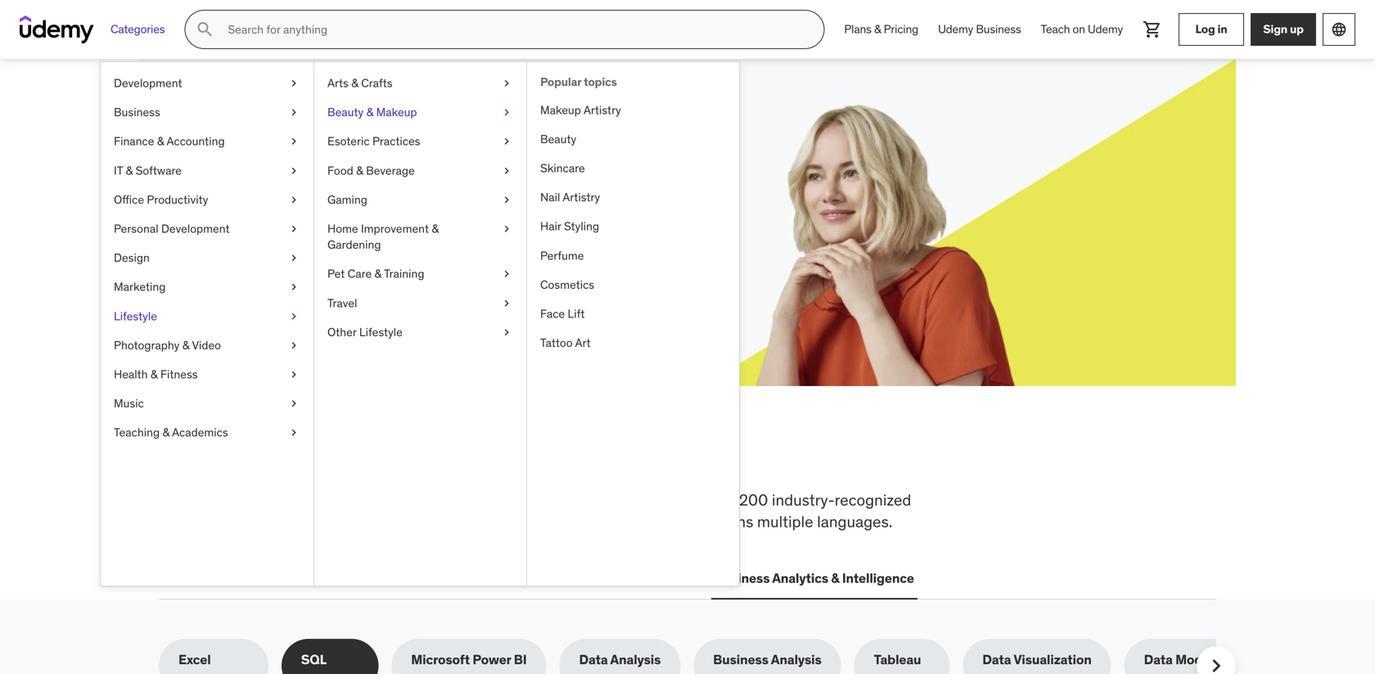 Task type: locate. For each thing, give the bounding box(es) containing it.
1 horizontal spatial udemy
[[1088, 22, 1123, 37]]

development down office productivity link
[[161, 221, 230, 236]]

development for web
[[193, 570, 274, 587]]

pricing
[[884, 22, 919, 37]]

xsmall image inside esoteric practices link
[[500, 134, 513, 150]]

0 horizontal spatial lifestyle
[[114, 309, 157, 324]]

business analysis
[[713, 652, 822, 669]]

artistry down topics
[[584, 103, 621, 117]]

xsmall image for arts & crafts
[[500, 75, 513, 91]]

through
[[260, 189, 307, 206]]

skills for your future expand your potential with a course. starting at just $12.99 through dec 15.
[[218, 130, 519, 206]]

for
[[296, 130, 334, 164], [683, 490, 702, 510]]

it inside button
[[294, 570, 305, 587]]

to
[[389, 490, 403, 510]]

1 horizontal spatial lifestyle
[[359, 325, 403, 340]]

& left video
[[182, 338, 189, 353]]

over
[[706, 490, 736, 510]]

beauty & makeup link
[[314, 98, 526, 127]]

0 vertical spatial your
[[339, 130, 399, 164]]

& for crafts
[[351, 76, 359, 90]]

xsmall image
[[287, 75, 300, 91], [287, 104, 300, 121], [287, 163, 300, 179], [500, 221, 513, 237], [287, 338, 300, 354], [287, 367, 300, 383]]

xsmall image inside other lifestyle link
[[500, 325, 513, 341]]

professional
[[500, 512, 584, 532]]

xsmall image inside teaching & academics link
[[287, 425, 300, 441]]

music
[[114, 396, 144, 411]]

xsmall image inside personal development link
[[287, 221, 300, 237]]

fitness
[[160, 367, 198, 382]]

0 vertical spatial beauty
[[328, 105, 364, 120]]

& right finance
[[157, 134, 164, 149]]

it for it & software
[[114, 163, 123, 178]]

practices
[[372, 134, 420, 149]]

udemy right pricing
[[938, 22, 974, 37]]

it for it certifications
[[294, 570, 305, 587]]

it up office
[[114, 163, 123, 178]]

xsmall image inside health & fitness link
[[287, 367, 300, 383]]

xsmall image
[[500, 75, 513, 91], [500, 104, 513, 121], [287, 134, 300, 150], [500, 134, 513, 150], [500, 163, 513, 179], [287, 192, 300, 208], [500, 192, 513, 208], [287, 221, 300, 237], [287, 250, 300, 266], [500, 266, 513, 282], [287, 279, 300, 295], [500, 295, 513, 311], [287, 308, 300, 325], [500, 325, 513, 341], [287, 396, 300, 412], [287, 425, 300, 441]]

analysis for business analysis
[[771, 652, 822, 669]]

care
[[348, 267, 372, 281]]

our
[[257, 512, 280, 532]]

communication
[[598, 570, 695, 587]]

xsmall image inside pet care & training link
[[500, 266, 513, 282]]

xsmall image inside it & software link
[[287, 163, 300, 179]]

improvement
[[361, 221, 429, 236]]

excel
[[178, 652, 211, 669]]

1 horizontal spatial analysis
[[771, 652, 822, 669]]

finance
[[114, 134, 154, 149]]

shopping cart with 0 items image
[[1143, 20, 1163, 39]]

other lifestyle link
[[314, 318, 526, 347]]

development
[[588, 512, 679, 532]]

& for makeup
[[366, 105, 374, 120]]

sign
[[1264, 22, 1288, 37]]

15.
[[336, 189, 352, 206]]

pet care & training link
[[314, 260, 526, 289]]

makeup up practices
[[376, 105, 417, 120]]

artistry up styling
[[563, 190, 600, 205]]

1 analysis from the left
[[610, 652, 661, 669]]

& right 'teaching' at the bottom left of page
[[163, 425, 170, 440]]

home improvement & gardening
[[328, 221, 439, 252]]

udemy image
[[20, 16, 94, 43]]

1 vertical spatial your
[[265, 171, 290, 187]]

business for business
[[114, 105, 160, 120]]

face lift link
[[527, 300, 739, 329]]

0 horizontal spatial for
[[296, 130, 334, 164]]

languages.
[[817, 512, 893, 532]]

xsmall image inside beauty & makeup link
[[500, 104, 513, 121]]

personal development
[[114, 221, 230, 236]]

2 analysis from the left
[[771, 652, 822, 669]]

xsmall image for travel
[[500, 295, 513, 311]]

office productivity link
[[101, 185, 314, 214]]

lifestyle right other
[[359, 325, 403, 340]]

xsmall image inside the music 'link'
[[287, 396, 300, 412]]

1 horizontal spatial beauty
[[540, 132, 577, 146]]

xsmall image for finance & accounting
[[287, 134, 300, 150]]

science
[[529, 570, 578, 587]]

0 horizontal spatial udemy
[[938, 22, 974, 37]]

it certifications button
[[291, 559, 394, 599]]

teach
[[1041, 22, 1070, 37]]

0 vertical spatial artistry
[[584, 103, 621, 117]]

xsmall image inside lifestyle link
[[287, 308, 300, 325]]

xsmall image for other lifestyle
[[500, 325, 513, 341]]

home
[[328, 221, 358, 236]]

& right arts
[[351, 76, 359, 90]]

& down gaming link
[[432, 221, 439, 236]]

xsmall image for home improvement & gardening
[[500, 221, 513, 237]]

critical
[[225, 490, 271, 510]]

data for data visualization
[[983, 652, 1011, 669]]

1 horizontal spatial it
[[294, 570, 305, 587]]

200
[[739, 490, 768, 510]]

catalog
[[283, 512, 335, 532]]

beauty up esoteric
[[328, 105, 364, 120]]

development
[[114, 76, 182, 90], [161, 221, 230, 236], [193, 570, 274, 587]]

spans
[[713, 512, 754, 532]]

& up esoteric practices
[[366, 105, 374, 120]]

& inside home improvement & gardening
[[432, 221, 439, 236]]

0 horizontal spatial it
[[114, 163, 123, 178]]

software
[[136, 163, 182, 178]]

1 vertical spatial lifestyle
[[359, 325, 403, 340]]

1 horizontal spatial makeup
[[540, 103, 581, 117]]

popular
[[540, 75, 582, 89]]

1 vertical spatial for
[[683, 490, 702, 510]]

power
[[473, 652, 511, 669]]

development inside button
[[193, 570, 274, 587]]

in up including
[[515, 436, 547, 479]]

makeup down 'popular'
[[540, 103, 581, 117]]

xsmall image inside arts & crafts 'link'
[[500, 75, 513, 91]]

cosmetics
[[540, 277, 595, 292]]

0 horizontal spatial beauty
[[328, 105, 364, 120]]

music link
[[101, 389, 314, 418]]

design
[[114, 251, 150, 265]]

face
[[540, 307, 565, 321]]

office productivity
[[114, 192, 208, 207]]

beauty for beauty
[[540, 132, 577, 146]]

0 horizontal spatial in
[[515, 436, 547, 479]]

for up and on the bottom
[[683, 490, 702, 510]]

0 horizontal spatial your
[[265, 171, 290, 187]]

web
[[162, 570, 190, 587]]

development for personal
[[161, 221, 230, 236]]

xsmall image for design
[[287, 250, 300, 266]]

personal
[[114, 221, 159, 236]]

& for academics
[[163, 425, 170, 440]]

technical
[[406, 490, 469, 510]]

xsmall image inside office productivity link
[[287, 192, 300, 208]]

& up office
[[126, 163, 133, 178]]

arts & crafts
[[328, 76, 393, 90]]

xsmall image inside development link
[[287, 75, 300, 91]]

& for fitness
[[151, 367, 158, 382]]

xsmall image inside travel link
[[500, 295, 513, 311]]

productivity
[[147, 192, 208, 207]]

2 vertical spatial development
[[193, 570, 274, 587]]

& right the food
[[356, 163, 363, 178]]

2 udemy from the left
[[1088, 22, 1123, 37]]

xsmall image inside design link
[[287, 250, 300, 266]]

business for business analytics & intelligence
[[715, 570, 770, 587]]

& for video
[[182, 338, 189, 353]]

data inside button
[[498, 570, 527, 587]]

design link
[[101, 244, 314, 273]]

skills inside covering critical workplace skills to technical topics, including prep content for over 200 industry-recognized certifications, our catalog supports well-rounded professional development and spans multiple languages.
[[350, 490, 385, 510]]

data left visualization
[[983, 652, 1011, 669]]

& right health
[[151, 367, 158, 382]]

lifestyle down the 'marketing'
[[114, 309, 157, 324]]

business analytics & intelligence
[[715, 570, 914, 587]]

1 vertical spatial it
[[294, 570, 305, 587]]

nail artistry link
[[527, 183, 739, 212]]

business inside topic filters 'element'
[[713, 652, 769, 669]]

skills up workplace
[[271, 436, 360, 479]]

0 vertical spatial it
[[114, 163, 123, 178]]

0 vertical spatial in
[[1218, 22, 1228, 37]]

data left modeling
[[1144, 652, 1173, 669]]

xsmall image inside marketing link
[[287, 279, 300, 295]]

business inside "button"
[[715, 570, 770, 587]]

1 horizontal spatial your
[[339, 130, 399, 164]]

data for data science
[[498, 570, 527, 587]]

0 vertical spatial for
[[296, 130, 334, 164]]

with
[[348, 171, 373, 187]]

it left certifications
[[294, 570, 305, 587]]

0 vertical spatial skills
[[271, 436, 360, 479]]

xsmall image for teaching & academics
[[287, 425, 300, 441]]

lift
[[568, 307, 585, 321]]

xsmall image inside home improvement & gardening link
[[500, 221, 513, 237]]

data right "bi"
[[579, 652, 608, 669]]

other
[[328, 325, 357, 340]]

makeup inside beauty & makeup link
[[376, 105, 417, 120]]

data
[[498, 570, 527, 587], [579, 652, 608, 669], [983, 652, 1011, 669], [1144, 652, 1173, 669]]

1 vertical spatial beauty
[[540, 132, 577, 146]]

a
[[376, 171, 383, 187]]

in right log
[[1218, 22, 1228, 37]]

modeling
[[1176, 652, 1233, 669]]

expand
[[218, 171, 262, 187]]

teach on udemy link
[[1031, 10, 1133, 49]]

& inside "button"
[[831, 570, 840, 587]]

travel
[[328, 296, 357, 311]]

data science button
[[495, 559, 581, 599]]

choose a language image
[[1331, 21, 1348, 38]]

xsmall image inside photography & video link
[[287, 338, 300, 354]]

leadership
[[411, 570, 478, 587]]

0 horizontal spatial analysis
[[610, 652, 661, 669]]

1 vertical spatial skills
[[350, 490, 385, 510]]

topic filters element
[[159, 640, 1253, 675]]

development right web
[[193, 570, 274, 587]]

data for data analysis
[[579, 652, 608, 669]]

0 horizontal spatial makeup
[[376, 105, 417, 120]]

submit search image
[[195, 20, 215, 39]]

xsmall image inside finance & accounting link
[[287, 134, 300, 150]]

makeup
[[540, 103, 581, 117], [376, 105, 417, 120]]

styling
[[564, 219, 599, 234]]

& right plans
[[874, 22, 881, 37]]

log
[[1196, 22, 1216, 37]]

xsmall image for lifestyle
[[287, 308, 300, 325]]

& right analytics on the right of the page
[[831, 570, 840, 587]]

xsmall image inside gaming link
[[500, 192, 513, 208]]

tattoo art link
[[527, 329, 739, 358]]

udemy right the on
[[1088, 22, 1123, 37]]

esoteric practices link
[[314, 127, 526, 156]]

data for data modeling
[[1144, 652, 1173, 669]]

for up potential
[[296, 130, 334, 164]]

log in link
[[1179, 13, 1245, 46]]

xsmall image for development
[[287, 75, 300, 91]]

development down categories dropdown button
[[114, 76, 182, 90]]

skills up supports
[[350, 490, 385, 510]]

1 horizontal spatial in
[[1218, 22, 1228, 37]]

up
[[1290, 22, 1304, 37]]

starting
[[432, 171, 479, 187]]

lifestyle
[[114, 309, 157, 324], [359, 325, 403, 340]]

& inside 'link'
[[351, 76, 359, 90]]

xsmall image inside business link
[[287, 104, 300, 121]]

1 vertical spatial artistry
[[563, 190, 600, 205]]

beauty up the skincare
[[540, 132, 577, 146]]

just
[[497, 171, 519, 187]]

1 vertical spatial development
[[161, 221, 230, 236]]

1 horizontal spatial for
[[683, 490, 702, 510]]

data science
[[498, 570, 578, 587]]

data left the science
[[498, 570, 527, 587]]

xsmall image inside food & beverage link
[[500, 163, 513, 179]]



Task type: describe. For each thing, give the bounding box(es) containing it.
xsmall image for pet care & training
[[500, 266, 513, 282]]

cosmetics link
[[527, 270, 739, 300]]

xsmall image for beauty & makeup
[[500, 104, 513, 121]]

development link
[[101, 69, 314, 98]]

place
[[618, 436, 704, 479]]

marketing link
[[101, 273, 314, 302]]

nail artistry
[[540, 190, 600, 205]]

prep
[[590, 490, 622, 510]]

xsmall image for photography & video
[[287, 338, 300, 354]]

0 vertical spatial lifestyle
[[114, 309, 157, 324]]

esoteric practices
[[328, 134, 420, 149]]

beauty & makeup element
[[526, 62, 739, 586]]

xsmall image for it & software
[[287, 163, 300, 179]]

Search for anything text field
[[225, 16, 804, 43]]

health
[[114, 367, 148, 382]]

it & software link
[[101, 156, 314, 185]]

skincare link
[[527, 154, 739, 183]]

teaching & academics link
[[101, 418, 314, 448]]

teach on udemy
[[1041, 22, 1123, 37]]

xsmall image for food & beverage
[[500, 163, 513, 179]]

teaching
[[114, 425, 160, 440]]

log in
[[1196, 22, 1228, 37]]

need
[[431, 436, 509, 479]]

nail
[[540, 190, 560, 205]]

gaming link
[[314, 185, 526, 214]]

one
[[553, 436, 612, 479]]

beauty for beauty & makeup
[[328, 105, 364, 120]]

xsmall image for marketing
[[287, 279, 300, 295]]

arts & crafts link
[[314, 69, 526, 98]]

xsmall image for office productivity
[[287, 192, 300, 208]]

academics
[[172, 425, 228, 440]]

hair styling
[[540, 219, 599, 234]]

health & fitness link
[[101, 360, 314, 389]]

all
[[159, 436, 207, 479]]

potential
[[293, 171, 345, 187]]

on
[[1073, 22, 1085, 37]]

& for software
[[126, 163, 133, 178]]

covering critical workplace skills to technical topics, including prep content for over 200 industry-recognized certifications, our catalog supports well-rounded professional development and spans multiple languages.
[[159, 490, 912, 532]]

1 vertical spatial in
[[515, 436, 547, 479]]

beauty link
[[527, 125, 739, 154]]

data visualization
[[983, 652, 1092, 669]]

categories
[[111, 22, 165, 37]]

other lifestyle
[[328, 325, 403, 340]]

gaming
[[328, 192, 368, 207]]

for inside skills for your future expand your potential with a course. starting at just $12.99 through dec 15.
[[296, 130, 334, 164]]

& for pricing
[[874, 22, 881, 37]]

udemy business
[[938, 22, 1021, 37]]

makeup artistry link
[[527, 96, 739, 125]]

analysis for data analysis
[[610, 652, 661, 669]]

artistry for nail artistry
[[563, 190, 600, 205]]

business for business analysis
[[713, 652, 769, 669]]

well-
[[404, 512, 438, 532]]

personal development link
[[101, 214, 314, 244]]

for inside covering critical workplace skills to technical topics, including prep content for over 200 industry-recognized certifications, our catalog supports well-rounded professional development and spans multiple languages.
[[683, 490, 702, 510]]

artistry for makeup artistry
[[584, 103, 621, 117]]

hair
[[540, 219, 561, 234]]

pet
[[328, 267, 345, 281]]

makeup artistry
[[540, 103, 621, 117]]

udemy business link
[[929, 10, 1031, 49]]

xsmall image for music
[[287, 396, 300, 412]]

at
[[482, 171, 494, 187]]

training
[[384, 267, 425, 281]]

sign up
[[1264, 22, 1304, 37]]

course.
[[386, 171, 429, 187]]

0 vertical spatial development
[[114, 76, 182, 90]]

perfume
[[540, 248, 584, 263]]

makeup inside makeup artistry link
[[540, 103, 581, 117]]

beverage
[[366, 163, 415, 178]]

arts
[[328, 76, 349, 90]]

home improvement & gardening link
[[314, 214, 526, 260]]

tattoo art
[[540, 336, 591, 350]]

xsmall image for business
[[287, 104, 300, 121]]

plans & pricing link
[[835, 10, 929, 49]]

& right care on the top of page
[[375, 267, 382, 281]]

rounded
[[438, 512, 496, 532]]

& for accounting
[[157, 134, 164, 149]]

dec
[[310, 189, 333, 206]]

xsmall image for esoteric practices
[[500, 134, 513, 150]]

food
[[328, 163, 353, 178]]

$12.99
[[218, 189, 258, 206]]

analytics
[[772, 570, 829, 587]]

health & fitness
[[114, 367, 198, 382]]

xsmall image for health & fitness
[[287, 367, 300, 383]]

food & beverage
[[328, 163, 415, 178]]

you
[[366, 436, 424, 479]]

xsmall image for personal development
[[287, 221, 300, 237]]

it certifications
[[294, 570, 391, 587]]

it & software
[[114, 163, 182, 178]]

& for beverage
[[356, 163, 363, 178]]

skincare
[[540, 161, 585, 176]]

workplace
[[275, 490, 347, 510]]

visualization
[[1014, 652, 1092, 669]]

all the skills you need in one place
[[159, 436, 704, 479]]

and
[[683, 512, 709, 532]]

finance & accounting link
[[101, 127, 314, 156]]

accounting
[[167, 134, 225, 149]]

office
[[114, 192, 144, 207]]

hair styling link
[[527, 212, 739, 241]]

xsmall image for gaming
[[500, 192, 513, 208]]

1 udemy from the left
[[938, 22, 974, 37]]

popular topics
[[540, 75, 617, 89]]

beauty & makeup
[[328, 105, 417, 120]]

next image
[[1204, 654, 1230, 675]]

categories button
[[101, 10, 175, 49]]

travel link
[[314, 289, 526, 318]]

intelligence
[[842, 570, 914, 587]]

sql
[[301, 652, 327, 669]]

bi
[[514, 652, 527, 669]]

photography & video
[[114, 338, 221, 353]]

esoteric
[[328, 134, 370, 149]]

photography
[[114, 338, 180, 353]]

web development button
[[159, 559, 278, 599]]



Task type: vqa. For each thing, say whether or not it's contained in the screenshot.
"skills" inside Covering critical workplace skills to technical topics, including prep content for over 200 industry-recognized certifications, our catalog supports well-rounded professional development and spans multiple languages.
yes



